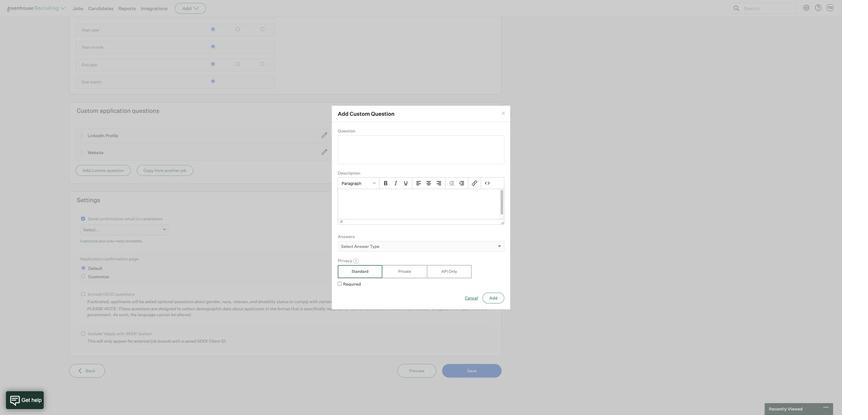 Task type: locate. For each thing, give the bounding box(es) containing it.
reports
[[118, 5, 136, 11]]

1 horizontal spatial about
[[232, 307, 243, 312]]

include up 'this'
[[88, 332, 102, 337]]

id.
[[221, 339, 226, 344]]

customize down default
[[88, 274, 109, 279]]

0 vertical spatial will
[[132, 299, 138, 304]]

for inside include 'apply with seek' button this will only appear for external job boards with a saved seek client id.
[[128, 339, 133, 344]]

about down veteran,
[[232, 307, 243, 312]]

0 vertical spatial include
[[88, 292, 102, 297]]

year up "start month"
[[92, 28, 99, 32]]

month down 'start year'
[[92, 45, 103, 50]]

end down end year
[[82, 80, 89, 85]]

customize down select...
[[80, 239, 98, 244]]

start for start month
[[82, 45, 91, 50]]

1 vertical spatial about
[[232, 307, 243, 312]]

status
[[277, 299, 289, 304]]

1 vertical spatial confirmation
[[103, 257, 128, 262]]

add custom question button
[[76, 165, 131, 176]]

gender,
[[206, 299, 221, 304]]

eeoc up required
[[333, 299, 345, 304]]

customize link
[[80, 239, 98, 244]]

designed
[[158, 307, 176, 312]]

the right the it
[[481, 307, 487, 312]]

0 vertical spatial for
[[344, 307, 349, 312]]

2 end from the top
[[82, 80, 89, 85]]

website
[[88, 150, 104, 155]]

1 vertical spatial end
[[82, 80, 89, 85]]

to
[[136, 216, 140, 221], [290, 299, 294, 304], [413, 299, 417, 304], [177, 307, 181, 312], [455, 307, 458, 312], [476, 307, 480, 312]]

0 vertical spatial job
[[180, 168, 187, 173]]

for
[[344, 307, 349, 312], [128, 339, 133, 344]]

confirmation left page
[[103, 257, 128, 262]]

start up end year
[[82, 45, 91, 50]]

None radio
[[211, 27, 215, 31], [236, 27, 240, 31], [211, 45, 215, 49], [211, 62, 215, 66], [236, 62, 240, 66], [260, 62, 264, 66], [81, 266, 85, 270], [81, 275, 85, 279], [211, 27, 215, 31], [236, 27, 240, 31], [211, 45, 215, 49], [211, 62, 215, 66], [236, 62, 240, 66], [260, 62, 264, 66], [81, 266, 85, 270], [81, 275, 85, 279]]

None checkbox
[[81, 217, 85, 221]]

include
[[88, 292, 102, 297], [88, 332, 102, 337]]

close image
[[501, 111, 506, 116]]

report
[[459, 307, 471, 312]]

applicants up 'these'
[[111, 299, 131, 304]]

include for include 'apply with seek' button this will only appear for external job boards with a saved seek client id.
[[88, 332, 102, 337]]

settings
[[77, 196, 100, 204]]

will for only
[[97, 339, 103, 344]]

0 vertical spatial eeoc
[[103, 292, 115, 297]]

start down discipline
[[82, 28, 91, 32]]

obligations
[[432, 307, 454, 312]]

0 vertical spatial about
[[194, 299, 205, 304]]

will left asked
[[132, 299, 138, 304]]

question
[[371, 110, 395, 117], [338, 129, 355, 134]]

1 horizontal spatial be
[[171, 312, 176, 317]]

format
[[277, 307, 290, 312]]

end up "end month"
[[82, 62, 89, 67]]

td button
[[827, 4, 834, 11]]

be down designed
[[171, 312, 176, 317]]

custom
[[77, 107, 98, 114], [350, 110, 370, 117]]

copy
[[143, 168, 154, 173]]

seek'
[[126, 332, 138, 337]]

will left the 'only'
[[97, 339, 103, 344]]

applicants down and
[[244, 307, 265, 312]]

resize image
[[501, 222, 504, 225]]

please
[[87, 307, 103, 312]]

0 horizontal spatial eeoc
[[103, 292, 115, 297]]

include for include eeoc questions if activated, applicants will be asked optional questions about gender, race, veteran, and disability status to comply with certain eeoc reporting requirements applicable to us government contractors. please note: these questions are designed to collect demographic data about applicants in the format that is specifically required for federal contractors with affirmative action obligations to report it to the government. as such, the language cannot be altered.
[[88, 292, 102, 297]]

for left federal
[[344, 307, 349, 312]]

contractors
[[365, 307, 387, 312]]

customize your auto-reply templates.
[[80, 239, 143, 244]]

end
[[82, 62, 89, 67], [82, 80, 89, 85]]

only
[[449, 269, 457, 274]]

for inside include eeoc questions if activated, applicants will be asked optional questions about gender, race, veteran, and disability status to comply with certain eeoc reporting requirements applicable to us government contractors. please note: these questions are designed to collect demographic data about applicants in the format that is specifically required for federal contractors with affirmative action obligations to report it to the government. as such, the language cannot be altered.
[[344, 307, 349, 312]]

for down seek'
[[128, 339, 133, 344]]

copy from another job
[[143, 168, 187, 173]]

the right in
[[270, 307, 276, 312]]

job left 'boards'
[[151, 339, 157, 344]]

Required checkbox
[[338, 282, 342, 286]]

month down end year
[[90, 80, 102, 85]]

only
[[104, 339, 112, 344]]

add
[[182, 5, 192, 11], [338, 110, 349, 117], [82, 168, 90, 173], [489, 296, 497, 301]]

integrations link
[[141, 5, 168, 11]]

paragraph group
[[338, 178, 504, 189]]

be left asked
[[139, 299, 144, 304]]

0 horizontal spatial will
[[97, 339, 103, 344]]

year for start year
[[92, 28, 99, 32]]

2 start from the top
[[82, 45, 91, 50]]

applicable
[[392, 299, 412, 304]]

0 vertical spatial applicants
[[111, 299, 131, 304]]

button
[[139, 332, 152, 337]]

None radio
[[260, 27, 264, 31], [211, 79, 215, 83], [260, 27, 264, 31], [211, 79, 215, 83]]

1 horizontal spatial will
[[132, 299, 138, 304]]

0 vertical spatial month
[[92, 45, 103, 50]]

type
[[370, 244, 379, 249]]

add inside popup button
[[182, 5, 192, 11]]

month for end month
[[90, 80, 102, 85]]

linkedin profile
[[88, 133, 118, 138]]

custom
[[91, 168, 106, 173]]

boards
[[158, 339, 171, 344]]

1 end from the top
[[82, 62, 89, 67]]

None text field
[[338, 136, 504, 164]]

1 vertical spatial customize
[[88, 274, 109, 279]]

asked
[[145, 299, 157, 304]]

with left a
[[172, 339, 181, 344]]

1 start from the top
[[82, 28, 91, 32]]

year for end year
[[90, 62, 98, 67]]

month
[[92, 45, 103, 50], [90, 80, 102, 85]]

save button
[[442, 365, 502, 378]]

include inside include 'apply with seek' button this will only appear for external job boards with a saved seek client id.
[[88, 332, 102, 337]]

1 horizontal spatial for
[[344, 307, 349, 312]]

month for start month
[[92, 45, 103, 50]]

1 vertical spatial will
[[97, 339, 103, 344]]

job inside button
[[180, 168, 187, 173]]

questions
[[132, 107, 159, 114], [115, 292, 135, 297], [174, 299, 193, 304], [131, 307, 150, 312]]

1 vertical spatial month
[[90, 80, 102, 85]]

will inside include eeoc questions if activated, applicants will be asked optional questions about gender, race, veteran, and disability status to comply with certain eeoc reporting requirements applicable to us government contractors. please note: these questions are designed to collect demographic data about applicants in the format that is specifically required for federal contractors with affirmative action obligations to report it to the government. as such, the language cannot be altered.
[[132, 299, 138, 304]]

to right the email
[[136, 216, 140, 221]]

paragraph
[[342, 181, 361, 186]]

year
[[92, 28, 99, 32], [90, 62, 98, 67]]

page
[[129, 257, 139, 262]]

language
[[138, 312, 156, 317]]

0 horizontal spatial job
[[151, 339, 157, 344]]

paragraph button
[[339, 178, 378, 189]]

confirmation right send
[[99, 216, 124, 221]]

the right such,
[[130, 312, 137, 317]]

1 vertical spatial for
[[128, 339, 133, 344]]

customize
[[80, 239, 98, 244], [88, 274, 109, 279]]

0 vertical spatial be
[[139, 299, 144, 304]]

include eeoc questions if activated, applicants will be asked optional questions about gender, race, veteran, and disability status to comply with certain eeoc reporting requirements applicable to us government contractors. please note: these questions are designed to collect demographic data about applicants in the format that is specifically required for federal contractors with affirmative action obligations to report it to the government. as such, the language cannot be altered.
[[87, 292, 487, 317]]

0 vertical spatial customize
[[80, 239, 98, 244]]

candidates
[[88, 5, 113, 11]]

greenhouse recruiting image
[[7, 5, 61, 12]]

api only
[[442, 269, 457, 274]]

is
[[300, 307, 303, 312]]

back
[[86, 369, 95, 374]]

0 vertical spatial start
[[82, 28, 91, 32]]

toolbar
[[379, 178, 412, 189], [412, 178, 445, 189], [445, 178, 468, 189]]

job
[[180, 168, 187, 173], [151, 339, 157, 344]]

0 horizontal spatial be
[[139, 299, 144, 304]]

answer
[[354, 244, 369, 249]]

custom application questions
[[77, 107, 159, 114]]

0 horizontal spatial question
[[338, 129, 355, 134]]

will
[[132, 299, 138, 304], [97, 339, 103, 344]]

this
[[87, 339, 96, 344]]

1 horizontal spatial custom
[[350, 110, 370, 117]]

send confirmation email to candidates
[[88, 216, 163, 221]]

a
[[181, 339, 184, 344]]

required
[[343, 282, 361, 287]]

jobs link
[[73, 5, 83, 11]]

'apply
[[103, 332, 116, 337]]

1 vertical spatial include
[[88, 332, 102, 337]]

to up 'that'
[[290, 299, 294, 304]]

1 horizontal spatial applicants
[[244, 307, 265, 312]]

None checkbox
[[81, 293, 85, 297], [81, 332, 85, 336], [81, 293, 85, 297], [81, 332, 85, 336]]

will for be
[[132, 299, 138, 304]]

demographic
[[196, 307, 222, 312]]

templates.
[[125, 239, 143, 244]]

eeoc up activated,
[[103, 292, 115, 297]]

customize for customize your auto-reply templates.
[[80, 239, 98, 244]]

3 toolbar from the left
[[445, 178, 468, 189]]

about up demographic
[[194, 299, 205, 304]]

0 vertical spatial confirmation
[[99, 216, 124, 221]]

1 vertical spatial be
[[171, 312, 176, 317]]

0 horizontal spatial for
[[128, 339, 133, 344]]

to right the it
[[476, 307, 480, 312]]

1 vertical spatial start
[[82, 45, 91, 50]]

1 horizontal spatial question
[[371, 110, 395, 117]]

0 vertical spatial end
[[82, 62, 89, 67]]

include inside include eeoc questions if activated, applicants will be asked optional questions about gender, race, veteran, and disability status to comply with certain eeoc reporting requirements applicable to us government contractors. please note: these questions are designed to collect demographic data about applicants in the format that is specifically required for federal contractors with affirmative action obligations to report it to the government. as such, the language cannot be altered.
[[88, 292, 102, 297]]

job right another
[[180, 168, 187, 173]]

are
[[151, 307, 157, 312]]

will inside include 'apply with seek' button this will only appear for external job boards with a saved seek client id.
[[97, 339, 103, 344]]

0 vertical spatial year
[[92, 28, 99, 32]]

1 horizontal spatial eeoc
[[333, 299, 345, 304]]

end for end month
[[82, 80, 89, 85]]

include up activated,
[[88, 292, 102, 297]]

custom inside dialog
[[350, 110, 370, 117]]

1 vertical spatial job
[[151, 339, 157, 344]]

it
[[472, 307, 475, 312]]

none text field inside add custom question dialog
[[338, 136, 504, 164]]

year down "start month"
[[90, 62, 98, 67]]

customize for customize
[[88, 274, 109, 279]]

2 include from the top
[[88, 332, 102, 337]]

integrations
[[141, 5, 168, 11]]

1 include from the top
[[88, 292, 102, 297]]

1 horizontal spatial job
[[180, 168, 187, 173]]

p
[[340, 220, 343, 225]]

with up specifically
[[310, 299, 318, 304]]

1 vertical spatial year
[[90, 62, 98, 67]]



Task type: describe. For each thing, give the bounding box(es) containing it.
contractors.
[[449, 299, 473, 304]]

start for start year
[[82, 28, 91, 32]]

application
[[100, 107, 131, 114]]

reply
[[116, 239, 124, 244]]

to left us at the bottom of page
[[413, 299, 417, 304]]

start month
[[82, 45, 103, 50]]

appear
[[113, 339, 127, 344]]

preview
[[409, 369, 425, 374]]

with up appear
[[117, 332, 125, 337]]

cancel link
[[465, 296, 478, 302]]

race,
[[222, 299, 232, 304]]

td button
[[825, 3, 835, 12]]

question
[[107, 168, 124, 173]]

with down applicable
[[388, 307, 396, 312]]

end for end year
[[82, 62, 89, 67]]

description
[[338, 171, 360, 176]]

add button
[[175, 3, 206, 14]]

and
[[250, 299, 257, 304]]

collect
[[182, 307, 195, 312]]

end month
[[82, 80, 102, 85]]

2 horizontal spatial the
[[481, 307, 487, 312]]

1 vertical spatial question
[[338, 129, 355, 134]]

such,
[[119, 312, 129, 317]]

seek
[[197, 339, 208, 344]]

government
[[424, 299, 448, 304]]

application confirmation page
[[80, 257, 139, 262]]

cancel
[[465, 296, 478, 301]]

p button
[[340, 220, 343, 225]]

include 'apply with seek' button this will only appear for external job boards with a saved seek client id.
[[87, 332, 226, 344]]

activated,
[[90, 299, 110, 304]]

confirmation for application
[[103, 257, 128, 262]]

saved
[[185, 339, 196, 344]]

veteran,
[[233, 299, 249, 304]]

Search text field
[[742, 4, 791, 13]]

us
[[418, 299, 423, 304]]

standard option
[[338, 266, 382, 279]]

auto-
[[107, 239, 116, 244]]

reports link
[[118, 5, 136, 11]]

action
[[419, 307, 431, 312]]

email
[[125, 216, 135, 221]]

add custom question
[[338, 110, 395, 117]]

data
[[223, 307, 231, 312]]

if
[[87, 299, 90, 304]]

linkedin
[[88, 133, 105, 138]]

save
[[467, 369, 477, 374]]

federal
[[350, 307, 364, 312]]

requirements
[[365, 299, 391, 304]]

select...
[[83, 228, 99, 233]]

add button
[[483, 293, 504, 304]]

note:
[[104, 307, 117, 312]]

external
[[134, 339, 150, 344]]

0 horizontal spatial about
[[194, 299, 205, 304]]

0 vertical spatial question
[[371, 110, 395, 117]]

cannot
[[157, 312, 170, 317]]

0 horizontal spatial custom
[[77, 107, 98, 114]]

candidates link
[[88, 5, 113, 11]]

0 horizontal spatial the
[[130, 312, 137, 317]]

td
[[828, 6, 833, 10]]

to up the altered.
[[177, 307, 181, 312]]

configure image
[[803, 4, 810, 11]]

job inside include 'apply with seek' button this will only appear for external job boards with a saved seek client id.
[[151, 339, 157, 344]]

application
[[80, 257, 102, 262]]

select
[[341, 244, 353, 249]]

in
[[266, 307, 269, 312]]

1 vertical spatial eeoc
[[333, 299, 345, 304]]

to down contractors.
[[455, 307, 458, 312]]

viewed
[[788, 407, 803, 412]]

answers
[[338, 234, 355, 239]]

api only option
[[427, 266, 472, 279]]

recently
[[769, 407, 787, 412]]

specifically
[[304, 307, 326, 312]]

certain
[[319, 299, 332, 304]]

that
[[291, 307, 299, 312]]

another
[[164, 168, 180, 173]]

privacy
[[338, 258, 352, 263]]

add custom question dialog
[[332, 105, 511, 310]]

add custom question
[[82, 168, 124, 173]]

government.
[[87, 312, 112, 317]]

default
[[88, 266, 102, 271]]

these
[[118, 307, 130, 312]]

1 vertical spatial applicants
[[244, 307, 265, 312]]

preview button
[[398, 365, 436, 378]]

send
[[88, 216, 98, 221]]

private
[[398, 269, 411, 274]]

confirmation for send
[[99, 216, 124, 221]]

api
[[442, 269, 448, 274]]

2 toolbar from the left
[[412, 178, 445, 189]]

1 toolbar from the left
[[379, 178, 412, 189]]

client
[[209, 339, 220, 344]]

back button
[[69, 365, 105, 378]]

end year
[[82, 62, 98, 67]]

0 horizontal spatial applicants
[[111, 299, 131, 304]]

1 horizontal spatial the
[[270, 307, 276, 312]]

private option
[[382, 266, 427, 279]]

affirmative
[[397, 307, 418, 312]]

required
[[327, 307, 343, 312]]

standard
[[352, 269, 368, 274]]

your
[[99, 239, 106, 244]]

reporting
[[346, 299, 364, 304]]

from
[[154, 168, 164, 173]]



Task type: vqa. For each thing, say whether or not it's contained in the screenshot.
hiring related to Today, 2:39 PM
no



